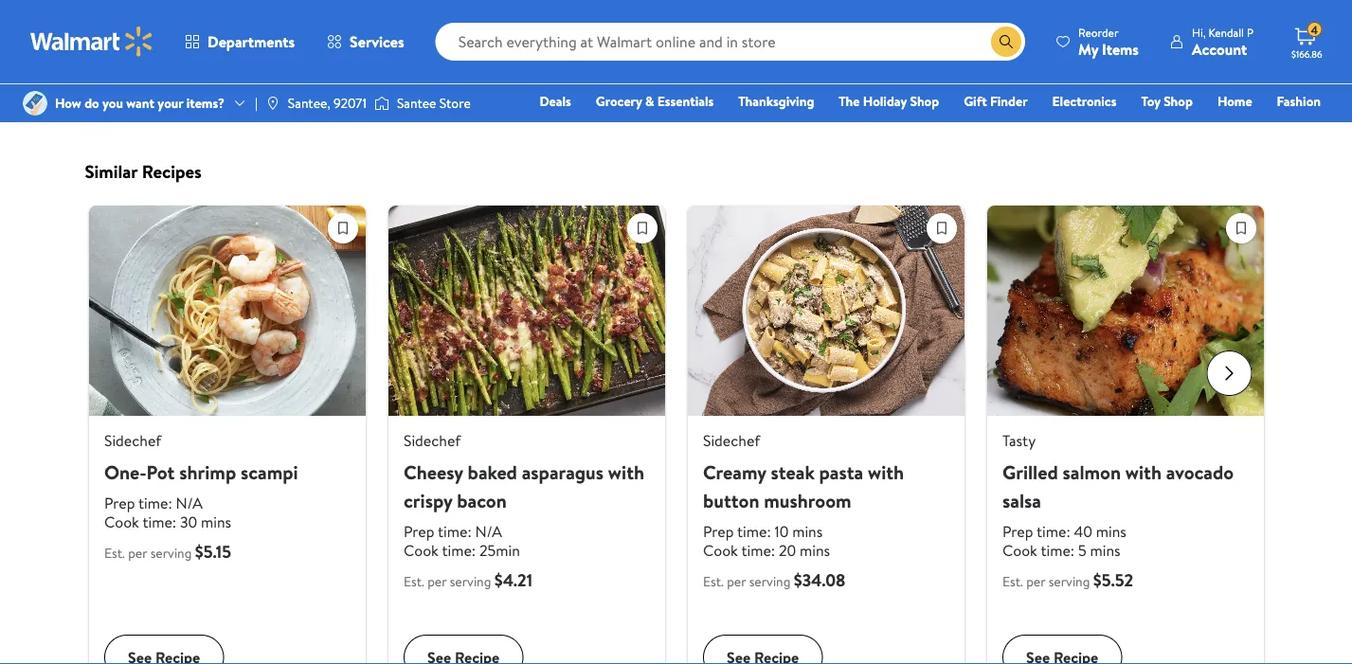 Task type: vqa. For each thing, say whether or not it's contained in the screenshot.
first See from right
yes



Task type: describe. For each thing, give the bounding box(es) containing it.
&
[[645, 92, 654, 110]]

cheesy baked asparagus with crispy bacon
[[403, 459, 644, 514]]

services
[[350, 31, 404, 52]]

 image for santee, 92071
[[265, 96, 280, 111]]

want
[[126, 94, 154, 112]]

the
[[839, 92, 860, 110]]

essentials
[[657, 92, 714, 110]]

$34.08
[[793, 569, 845, 592]]

how do you want your items?
[[55, 94, 225, 112]]

deals link
[[531, 91, 580, 111]]

home link
[[1209, 91, 1261, 111]]

grocery
[[596, 92, 642, 110]]

saved image for cheesy baked asparagus with crispy bacon
[[628, 214, 656, 243]]

grilled salmon with avocado salsa
[[1002, 459, 1233, 514]]

asparagus
[[521, 459, 603, 485]]

2 see recipe from the left
[[427, 59, 499, 80]]

est. for creamy steak pasta with button mushroom
[[703, 572, 723, 591]]

est. for grilled salmon with avocado salsa
[[1002, 572, 1023, 591]]

est. per serving $34.08
[[703, 569, 845, 592]]

creamy steak pasta with button mushroom
[[703, 459, 904, 514]]

time: left 10
[[737, 521, 770, 542]]

5
[[1078, 540, 1086, 561]]

how
[[55, 94, 81, 112]]

items
[[1102, 38, 1139, 59]]

see for fourth see recipe link
[[1026, 59, 1049, 80]]

similar
[[85, 159, 138, 184]]

the holiday shop link
[[830, 91, 948, 111]]

sidechef for cheesy
[[403, 430, 460, 451]]

pasta
[[819, 459, 863, 485]]

20
[[778, 540, 796, 561]]

services button
[[311, 19, 420, 64]]

mins inside prep time: n/a cook time: 30 mins
[[200, 512, 231, 533]]

mins right 10
[[792, 521, 822, 542]]

see for second see recipe link
[[427, 59, 451, 80]]

search icon image
[[999, 34, 1014, 49]]

time: down pot
[[138, 493, 172, 514]]

prep for cheesy baked asparagus with crispy bacon
[[403, 521, 434, 542]]

with for creamy steak pasta with button mushroom
[[867, 459, 904, 485]]

serving for salmon
[[1048, 572, 1089, 591]]

thanksgiving link
[[730, 91, 823, 111]]

departments
[[207, 31, 295, 52]]

gift finder link
[[955, 91, 1036, 111]]

deals
[[539, 92, 571, 110]]

$166.86
[[1291, 47, 1322, 60]]

account
[[1192, 38, 1247, 59]]

tasty
[[1002, 430, 1035, 451]]

hi, kendall p account
[[1192, 24, 1253, 59]]

recipe for 4th see recipe link from right
[[155, 59, 200, 80]]

grocery & essentials link
[[587, 91, 722, 111]]

gift
[[964, 92, 987, 110]]

time: left '40'
[[1036, 521, 1070, 542]]

prep for grilled salmon with avocado salsa
[[1002, 521, 1033, 542]]

per for creamy steak pasta with button mushroom
[[726, 572, 745, 591]]

one-
[[104, 459, 146, 485]]

store
[[439, 94, 471, 112]]

mins right '40'
[[1096, 521, 1126, 542]]

shrimp
[[179, 459, 236, 485]]

prep time: n/a cook time: 30 mins
[[104, 493, 231, 533]]

avocado
[[1166, 459, 1233, 485]]

cook inside prep time: n/a cook time: 25min
[[403, 540, 438, 561]]

est. per serving $5.52
[[1002, 569, 1133, 592]]

time: left 20 at bottom right
[[741, 540, 775, 561]]

bacon
[[456, 487, 506, 514]]

serving for baked
[[449, 572, 491, 591]]

3 see recipe link from the left
[[687, 0, 964, 108]]

santee, 92071
[[288, 94, 367, 112]]

electronics link
[[1044, 91, 1125, 111]]

crispy
[[403, 487, 452, 514]]

santee
[[397, 94, 436, 112]]

holiday
[[863, 92, 907, 110]]

cook inside prep time: n/a cook time: 30 mins
[[104, 512, 139, 533]]

toy
[[1141, 92, 1160, 110]]

est. for one-pot shrimp scampi
[[104, 544, 124, 562]]

hi,
[[1192, 24, 1206, 40]]

walmart+
[[1264, 118, 1321, 137]]

toy shop
[[1141, 92, 1193, 110]]

santee,
[[288, 94, 330, 112]]

10
[[774, 521, 788, 542]]

registry
[[1103, 118, 1151, 137]]

mins right 20 at bottom right
[[799, 540, 830, 561]]

cook inside 'prep time: 40 mins cook time: 5 mins'
[[1002, 540, 1037, 561]]

4
[[1311, 22, 1318, 38]]

with inside grilled salmon with avocado salsa
[[1125, 459, 1161, 485]]

departments button
[[169, 19, 311, 64]]

your
[[158, 94, 183, 112]]

with for cheesy baked asparagus with crispy bacon
[[608, 459, 644, 485]]

recipes
[[142, 159, 202, 184]]

one debit
[[1176, 118, 1240, 137]]

gift finder
[[964, 92, 1028, 110]]



Task type: locate. For each thing, give the bounding box(es) containing it.
n/a down one-pot shrimp scampi
[[175, 493, 202, 514]]

time: up 'est. per serving $4.21'
[[441, 540, 475, 561]]

1 sidechef from the left
[[104, 430, 161, 451]]

recipe up thanksgiving
[[754, 59, 799, 80]]

see recipe up your
[[127, 59, 200, 80]]

sidechef up cheesy
[[403, 430, 460, 451]]

see for 3rd see recipe link
[[726, 59, 750, 80]]

see up santee store
[[427, 59, 451, 80]]

one
[[1176, 118, 1204, 137]]

time: left 5
[[1040, 540, 1074, 561]]

recipe
[[155, 59, 200, 80], [454, 59, 499, 80], [754, 59, 799, 80], [1053, 59, 1098, 80]]

grilled salmon with avocado salsa image
[[987, 206, 1263, 416]]

see recipe up store on the left top of page
[[427, 59, 499, 80]]

scampi
[[240, 459, 298, 485]]

per for cheesy baked asparagus with crispy bacon
[[427, 572, 446, 591]]

fashion link
[[1268, 91, 1329, 111]]

debit
[[1207, 118, 1240, 137]]

recipe down my at the top of page
[[1053, 59, 1098, 80]]

1 horizontal spatial saved image
[[1226, 214, 1255, 243]]

with inside creamy steak pasta with button mushroom
[[867, 459, 904, 485]]

2 see from the left
[[427, 59, 451, 80]]

 image left how
[[23, 91, 47, 116]]

serving down 30
[[150, 544, 191, 562]]

per inside est. per serving $5.52
[[1026, 572, 1045, 591]]

2 sidechef from the left
[[403, 430, 460, 451]]

you
[[102, 94, 123, 112]]

saved image for creamy steak pasta with button mushroom
[[927, 214, 956, 243]]

92071
[[334, 94, 367, 112]]

mins right 5
[[1090, 540, 1120, 561]]

with inside cheesy baked asparagus with crispy bacon
[[608, 459, 644, 485]]

n/a for pot
[[175, 493, 202, 514]]

walmart image
[[30, 27, 153, 57]]

 image right '|'
[[265, 96, 280, 111]]

per down 'prep time: 40 mins cook time: 5 mins'
[[1026, 572, 1045, 591]]

home
[[1217, 92, 1252, 110]]

salsa
[[1002, 487, 1041, 514]]

prep inside prep time: n/a cook time: 25min
[[403, 521, 434, 542]]

serving down 5
[[1048, 572, 1089, 591]]

button
[[703, 487, 759, 514]]

1 horizontal spatial  image
[[265, 96, 280, 111]]

4 see from the left
[[1026, 59, 1049, 80]]

similar recipes
[[85, 159, 202, 184]]

pot
[[146, 459, 174, 485]]

items?
[[186, 94, 225, 112]]

steak
[[770, 459, 814, 485]]

est.
[[104, 544, 124, 562], [403, 572, 424, 591], [703, 572, 723, 591], [1002, 572, 1023, 591]]

next slide of list image
[[1207, 351, 1252, 397]]

prep for creamy steak pasta with button mushroom
[[703, 521, 733, 542]]

1 see recipe from the left
[[127, 59, 200, 80]]

recipe for fourth see recipe link
[[1053, 59, 1098, 80]]

est. down prep time: n/a cook time: 30 mins
[[104, 544, 124, 562]]

santee store
[[397, 94, 471, 112]]

est. inside est. per serving $5.15
[[104, 544, 124, 562]]

1 recipe from the left
[[155, 59, 200, 80]]

2 see recipe link from the left
[[388, 0, 665, 108]]

with
[[608, 459, 644, 485], [867, 459, 904, 485], [1125, 459, 1161, 485]]

per down prep time: n/a cook time: 30 mins
[[128, 544, 147, 562]]

recipe for 3rd see recipe link
[[754, 59, 799, 80]]

shop inside 'link'
[[910, 92, 939, 110]]

1 horizontal spatial shop
[[1164, 92, 1193, 110]]

est. inside est. per serving $5.52
[[1002, 572, 1023, 591]]

cook down crispy
[[403, 540, 438, 561]]

sidechef for one-
[[104, 430, 161, 451]]

3 with from the left
[[1125, 459, 1161, 485]]

saved image
[[328, 214, 357, 243], [1226, 214, 1255, 243]]

3 see from the left
[[726, 59, 750, 80]]

recipe for second see recipe link
[[454, 59, 499, 80]]

p
[[1247, 24, 1253, 40]]

0 horizontal spatial saved image
[[328, 214, 357, 243]]

shop right toy at the right of page
[[1164, 92, 1193, 110]]

2 horizontal spatial with
[[1125, 459, 1161, 485]]

prep time: 10 mins cook time: 20 mins
[[703, 521, 830, 561]]

2 horizontal spatial sidechef
[[703, 430, 760, 451]]

saved image for avocado
[[1226, 214, 1255, 243]]

per
[[128, 544, 147, 562], [427, 572, 446, 591], [726, 572, 745, 591], [1026, 572, 1045, 591]]

sidechef for creamy
[[703, 430, 760, 451]]

n/a inside prep time: n/a cook time: 25min
[[475, 521, 502, 542]]

$5.15
[[194, 540, 231, 564]]

time: left 30
[[142, 512, 176, 533]]

sidechef up creamy
[[703, 430, 760, 451]]

see up how do you want your items? at the left top of the page
[[127, 59, 151, 80]]

4 see recipe link from the left
[[987, 0, 1263, 108]]

sidechef
[[104, 430, 161, 451], [403, 430, 460, 451], [703, 430, 760, 451]]

per down prep time: 10 mins cook time: 20 mins
[[726, 572, 745, 591]]

est. per serving $4.21
[[403, 569, 532, 592]]

1 see from the left
[[127, 59, 151, 80]]

1 shop from the left
[[910, 92, 939, 110]]

see recipe up thanksgiving
[[726, 59, 799, 80]]

cook inside prep time: 10 mins cook time: 20 mins
[[703, 540, 737, 561]]

2 recipe from the left
[[454, 59, 499, 80]]

prep down the one-
[[104, 493, 134, 514]]

2 saved image from the left
[[1226, 214, 1255, 243]]

2 with from the left
[[867, 459, 904, 485]]

mushroom
[[763, 487, 851, 514]]

serving for steak
[[749, 572, 790, 591]]

est. down 'prep time: 40 mins cook time: 5 mins'
[[1002, 572, 1023, 591]]

per down prep time: n/a cook time: 25min
[[427, 572, 446, 591]]

cheesy baked asparagus with crispy bacon image
[[388, 206, 665, 416]]

fashion
[[1277, 92, 1321, 110]]

3 sidechef from the left
[[703, 430, 760, 451]]

see recipe down my at the top of page
[[1026, 59, 1098, 80]]

n/a for baked
[[475, 521, 502, 542]]

25min
[[479, 540, 519, 561]]

Walmart Site-Wide search field
[[435, 23, 1025, 61]]

per inside 'est. per serving $4.21'
[[427, 572, 446, 591]]

with right salmon
[[1125, 459, 1161, 485]]

serving down prep time: n/a cook time: 25min
[[449, 572, 491, 591]]

my
[[1078, 38, 1098, 59]]

est. inside est. per serving $34.08
[[703, 572, 723, 591]]

cheesy
[[403, 459, 463, 485]]

Search search field
[[435, 23, 1025, 61]]

1 see recipe link from the left
[[89, 0, 365, 108]]

3 see recipe from the left
[[726, 59, 799, 80]]

cook down salsa
[[1002, 540, 1037, 561]]

0 horizontal spatial sidechef
[[104, 430, 161, 451]]

prep down salsa
[[1002, 521, 1033, 542]]

n/a
[[175, 493, 202, 514], [475, 521, 502, 542]]

prep for one-pot shrimp scampi
[[104, 493, 134, 514]]

3 recipe from the left
[[754, 59, 799, 80]]

creamy
[[703, 459, 766, 485]]

see recipe
[[127, 59, 200, 80], [427, 59, 499, 80], [726, 59, 799, 80], [1026, 59, 1098, 80]]

0 horizontal spatial n/a
[[175, 493, 202, 514]]

n/a inside prep time: n/a cook time: 30 mins
[[175, 493, 202, 514]]

prep inside prep time: 10 mins cook time: 20 mins
[[703, 521, 733, 542]]

0 horizontal spatial  image
[[23, 91, 47, 116]]

one-pot shrimp scampi image
[[89, 206, 365, 416]]

the holiday shop
[[839, 92, 939, 110]]

serving down 20 at bottom right
[[749, 572, 790, 591]]

1 saved image from the left
[[328, 214, 357, 243]]

reorder my items
[[1078, 24, 1139, 59]]

thanksgiving
[[738, 92, 814, 110]]

fashion registry
[[1103, 92, 1321, 137]]

30
[[179, 512, 197, 533]]

1 saved image from the left
[[628, 214, 656, 243]]

1 vertical spatial n/a
[[475, 521, 502, 542]]

0 horizontal spatial with
[[608, 459, 644, 485]]

4 recipe from the left
[[1053, 59, 1098, 80]]

saved image
[[628, 214, 656, 243], [927, 214, 956, 243]]

see recipe link
[[89, 0, 365, 108], [388, 0, 665, 108], [687, 0, 964, 108], [987, 0, 1263, 108]]

shop right holiday
[[910, 92, 939, 110]]

$4.21
[[494, 569, 532, 592]]

mins right 30
[[200, 512, 231, 533]]

est. down prep time: n/a cook time: 25min
[[403, 572, 424, 591]]

baked
[[467, 459, 517, 485]]

1 horizontal spatial with
[[867, 459, 904, 485]]

see up finder on the right top
[[1026, 59, 1049, 80]]

 image
[[23, 91, 47, 116], [265, 96, 280, 111]]

time: down crispy
[[437, 521, 471, 542]]

prep inside 'prep time: 40 mins cook time: 5 mins'
[[1002, 521, 1033, 542]]

see up thanksgiving
[[726, 59, 750, 80]]

0 horizontal spatial shop
[[910, 92, 939, 110]]

0 horizontal spatial saved image
[[628, 214, 656, 243]]

per inside est. per serving $5.15
[[128, 544, 147, 562]]

recipe up store on the left top of page
[[454, 59, 499, 80]]

serving inside 'est. per serving $4.21'
[[449, 572, 491, 591]]

toy shop link
[[1133, 91, 1201, 111]]

do
[[84, 94, 99, 112]]

|
[[255, 94, 258, 112]]

est. for cheesy baked asparagus with crispy bacon
[[403, 572, 424, 591]]

one debit link
[[1167, 117, 1248, 138]]

1 horizontal spatial saved image
[[927, 214, 956, 243]]

40
[[1073, 521, 1092, 542]]

0 vertical spatial n/a
[[175, 493, 202, 514]]

prep down button
[[703, 521, 733, 542]]

salmon
[[1062, 459, 1120, 485]]

4 see recipe from the left
[[1026, 59, 1098, 80]]

2 saved image from the left
[[927, 214, 956, 243]]

finder
[[990, 92, 1028, 110]]

1 with from the left
[[608, 459, 644, 485]]

serving
[[150, 544, 191, 562], [449, 572, 491, 591], [749, 572, 790, 591], [1048, 572, 1089, 591]]

sidechef up the one-
[[104, 430, 161, 451]]

prep
[[104, 493, 134, 514], [403, 521, 434, 542], [703, 521, 733, 542], [1002, 521, 1033, 542]]

serving for pot
[[150, 544, 191, 562]]

reorder
[[1078, 24, 1119, 40]]

cook down the one-
[[104, 512, 139, 533]]

per for one-pot shrimp scampi
[[128, 544, 147, 562]]

prep down crispy
[[403, 521, 434, 542]]

time:
[[138, 493, 172, 514], [142, 512, 176, 533], [437, 521, 471, 542], [737, 521, 770, 542], [1036, 521, 1070, 542], [441, 540, 475, 561], [741, 540, 775, 561], [1040, 540, 1074, 561]]

2 shop from the left
[[1164, 92, 1193, 110]]

1 horizontal spatial n/a
[[475, 521, 502, 542]]

serving inside est. per serving $34.08
[[749, 572, 790, 591]]

creamy steak pasta with button mushroom image
[[687, 206, 964, 416]]

walmart+ link
[[1256, 117, 1329, 138]]

serving inside est. per serving $5.15
[[150, 544, 191, 562]]

with right pasta
[[867, 459, 904, 485]]

cook down button
[[703, 540, 737, 561]]

prep time: n/a cook time: 25min
[[403, 521, 519, 561]]

prep inside prep time: n/a cook time: 30 mins
[[104, 493, 134, 514]]

est. down prep time: 10 mins cook time: 20 mins
[[703, 572, 723, 591]]

kendall
[[1208, 24, 1244, 40]]

per for grilled salmon with avocado salsa
[[1026, 572, 1045, 591]]

 image
[[374, 94, 389, 113]]

shop
[[910, 92, 939, 110], [1164, 92, 1193, 110]]

electronics
[[1052, 92, 1117, 110]]

saved image for scampi
[[328, 214, 357, 243]]

$5.52
[[1093, 569, 1133, 592]]

serving inside est. per serving $5.52
[[1048, 572, 1089, 591]]

prep time: 40 mins cook time: 5 mins
[[1002, 521, 1126, 561]]

1 horizontal spatial sidechef
[[403, 430, 460, 451]]

see for 4th see recipe link from right
[[127, 59, 151, 80]]

one-pot shrimp scampi
[[104, 459, 298, 485]]

registry link
[[1094, 117, 1159, 138]]

est. per serving $5.15
[[104, 540, 231, 564]]

with right asparagus
[[608, 459, 644, 485]]

grilled
[[1002, 459, 1058, 485]]

est. inside 'est. per serving $4.21'
[[403, 572, 424, 591]]

 image for how do you want your items?
[[23, 91, 47, 116]]

per inside est. per serving $34.08
[[726, 572, 745, 591]]

mins
[[200, 512, 231, 533], [792, 521, 822, 542], [1096, 521, 1126, 542], [799, 540, 830, 561], [1090, 540, 1120, 561]]

recipe up your
[[155, 59, 200, 80]]

n/a down bacon
[[475, 521, 502, 542]]



